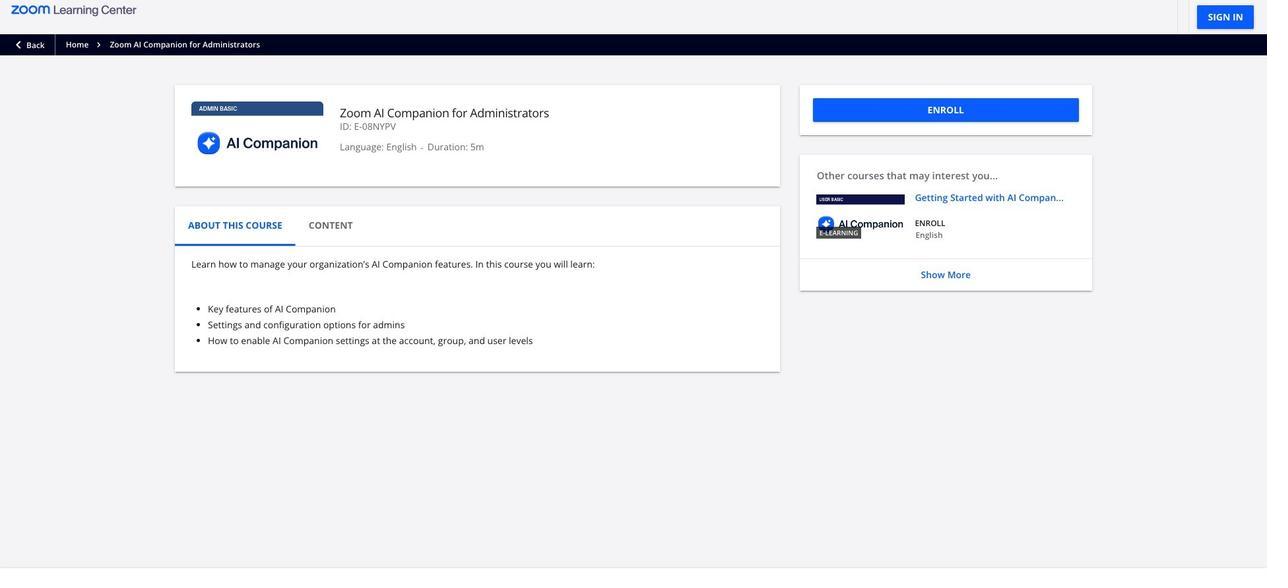 Task type: vqa. For each thing, say whether or not it's contained in the screenshot.
Home
no



Task type: locate. For each thing, give the bounding box(es) containing it.
go to zoom learning center homepage image
[[11, 5, 137, 17]]



